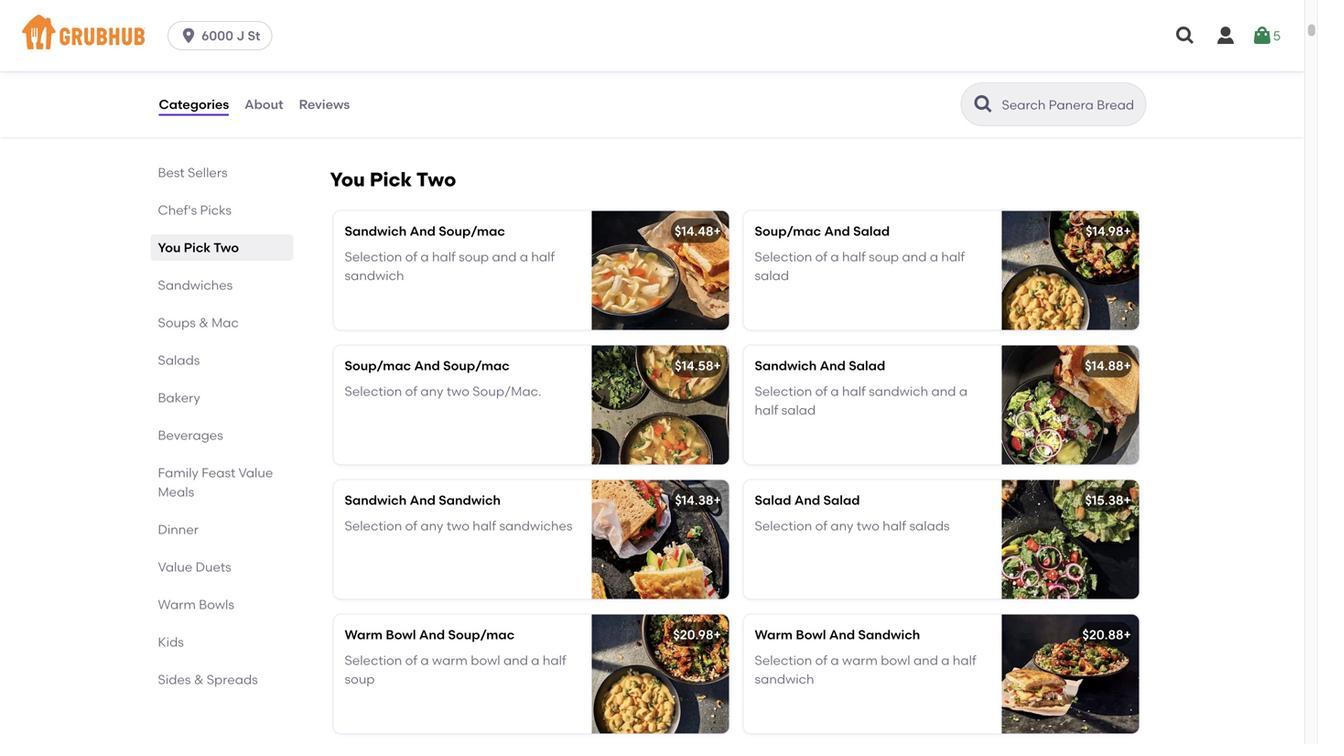 Task type: vqa. For each thing, say whether or not it's contained in the screenshot.


Task type: describe. For each thing, give the bounding box(es) containing it.
sides
[[158, 672, 191, 688]]

selection for selection of a warm bowl and a half soup
[[345, 653, 402, 669]]

and for soup/mac and salad
[[825, 223, 851, 239]]

decadent
[[784, 104, 845, 120]]

$14.88 +
[[1085, 358, 1132, 374]]

$14.48
[[675, 223, 714, 239]]

soup/mac up selection of a half soup and a half sandwich
[[439, 223, 505, 239]]

sandwiches
[[158, 278, 233, 293]]

svg image inside 5 button
[[1252, 25, 1274, 47]]

soup/mac up the selection of a warm bowl and a half soup
[[448, 627, 515, 643]]

family feast value meals
[[158, 465, 273, 500]]

and for sandwich and salad
[[820, 358, 846, 374]]

syrup
[[471, 86, 505, 101]]

categories
[[159, 96, 229, 112]]

$14.58
[[675, 358, 714, 374]]

soup/mac and soup/mac
[[345, 358, 510, 374]]

1 svg image from the left
[[1215, 25, 1237, 47]]

warm bowl and sandwich
[[755, 627, 921, 643]]

made
[[929, 49, 965, 64]]

salad and salad image
[[1002, 480, 1140, 599]]

of for soup/mac and soup/mac
[[405, 384, 418, 399]]

vanilla
[[428, 86, 468, 101]]

1 horizontal spatial pick
[[370, 168, 412, 191]]

roll
[[907, 49, 925, 64]]

soup inside the selection of a warm bowl and a half soup
[[345, 672, 375, 687]]

0 horizontal spatial pick
[[184, 240, 211, 256]]

salads
[[158, 353, 200, 368]]

5
[[1274, 28, 1281, 43]]

(190
[[501, 49, 526, 64]]

our
[[784, 67, 805, 83]]

and inside selection of a half soup and a half sandwich
[[492, 249, 517, 265]]

selection of any two soup/mac.
[[345, 384, 542, 399]]

6000 j st button
[[168, 21, 280, 50]]

sandwich inside selection of a half sandwich and a half salad
[[869, 384, 929, 399]]

categories button
[[158, 71, 230, 137]]

best
[[158, 165, 185, 180]]

family
[[158, 465, 199, 481]]

soup/mac and salad
[[755, 223, 890, 239]]

soup/mac and soup/mac image
[[592, 346, 729, 465]]

contains inside the large (260 cal.), regular (190 cal.) our dark roast cold brew coffee with madagascar vanilla syrup and half and half, served over ice. allergens: contains milk
[[345, 123, 401, 139]]

salad for salad and salad
[[824, 493, 860, 508]]

value inside family feast value meals
[[239, 465, 273, 481]]

half inside selection of a warm bowl and a half sandwich
[[953, 653, 977, 669]]

vanilla cinnamon roll image
[[1002, 10, 1140, 129]]

milk
[[404, 123, 428, 139]]

5 button
[[1252, 19, 1281, 52]]

and for sandwich and sandwich
[[410, 493, 436, 508]]

620 cal. a freshly baked roll made with our sweet dough, stuffed with cinnamon-sugar filling and topped with decadent icing. allergens: contains wheat, milk, egg
[[755, 49, 971, 139]]

value duets
[[158, 560, 231, 575]]

sandwich and sandwich image
[[592, 480, 729, 599]]

warm bowl and soup/mac
[[345, 627, 515, 643]]

meals
[[158, 484, 194, 500]]

j
[[237, 28, 245, 44]]

+ for $14.58
[[714, 358, 722, 374]]

ice.
[[476, 104, 498, 120]]

$14.38
[[675, 493, 714, 508]]

dough,
[[847, 67, 891, 83]]

selection of any two half salads
[[755, 518, 950, 534]]

chef's picks
[[158, 202, 232, 218]]

soup/mac up 'selection of any two soup/mac.'
[[345, 358, 411, 374]]

roast
[[403, 67, 435, 83]]

sweet
[[808, 67, 844, 83]]

$15.38 +
[[1086, 493, 1132, 508]]

with up topped
[[940, 67, 966, 83]]

warm for warm bowl and sandwich
[[755, 627, 793, 643]]

with inside the large (260 cal.), regular (190 cal.) our dark roast cold brew coffee with madagascar vanilla syrup and half and half, served over ice. allergens: contains milk
[[544, 67, 570, 83]]

selection for selection of any two soup/mac.
[[345, 384, 402, 399]]

warm for warm bowl and soup/mac
[[345, 627, 383, 643]]

and inside selection of a half sandwich and a half salad
[[932, 384, 957, 399]]

+ for $14.38
[[714, 493, 722, 508]]

620
[[755, 49, 778, 64]]

dark
[[371, 67, 400, 83]]

& for soups
[[199, 315, 209, 331]]

cinnamon-
[[755, 86, 824, 101]]

half inside the selection of a warm bowl and a half soup
[[543, 653, 567, 669]]

salad right $14.38 +
[[755, 493, 792, 508]]

salad for soup/mac and salad
[[854, 223, 890, 239]]

+ for $14.48
[[714, 223, 722, 239]]

+ for $14.88
[[1124, 358, 1132, 374]]

bakery
[[158, 390, 200, 406]]

cal.),
[[414, 49, 447, 64]]

sandwich and sandwich
[[345, 493, 501, 508]]

about button
[[244, 71, 284, 137]]

st
[[248, 28, 261, 44]]

salad for selection of a half sandwich and a half salad
[[782, 402, 816, 418]]

(260
[[384, 49, 411, 64]]

our
[[345, 67, 368, 83]]

chef's
[[158, 202, 197, 218]]

warm bowl and sandwich image
[[1002, 615, 1140, 734]]

0 horizontal spatial two
[[214, 240, 239, 256]]

filling
[[862, 86, 895, 101]]

Search Panera Bread search field
[[1001, 96, 1141, 114]]

milk,
[[863, 123, 890, 139]]

bowls
[[199, 597, 234, 613]]

soup/mac up selection of a half soup and a half salad
[[755, 223, 822, 239]]

any for soup/mac
[[421, 384, 444, 399]]

$20.98
[[674, 627, 714, 643]]

main navigation navigation
[[0, 0, 1305, 71]]

best sellers
[[158, 165, 228, 180]]

with down 620
[[755, 67, 781, 83]]

bowl for sandwich
[[796, 627, 827, 643]]

soup/mac and salad image
[[1002, 211, 1140, 330]]

icing.
[[848, 104, 882, 120]]

feast
[[202, 465, 236, 481]]

of for soup/mac and salad
[[816, 249, 828, 265]]

bowl for soup
[[386, 627, 416, 643]]

bowl for soup/mac
[[471, 653, 501, 669]]

salads
[[910, 518, 950, 534]]

selection for selection of a half sandwich and a half salad
[[755, 384, 813, 399]]

6000
[[202, 28, 234, 44]]

620 cal. a freshly baked roll made with our sweet dough, stuffed with cinnamon-sugar filling and topped with decadent icing. allergens: contains wheat, milk, egg button
[[744, 10, 1140, 139]]

selection of a half sandwich and a half salad
[[755, 384, 968, 418]]

madagascar
[[345, 86, 425, 101]]

coffee
[[502, 67, 541, 83]]

$20.88 +
[[1083, 627, 1132, 643]]

sandwich and salad
[[755, 358, 886, 374]]

search icon image
[[973, 93, 995, 115]]

soups
[[158, 315, 196, 331]]

of for sandwich and sandwich
[[405, 518, 418, 534]]

allergens: inside 620 cal. a freshly baked roll made with our sweet dough, stuffed with cinnamon-sugar filling and topped with decadent icing. allergens: contains wheat, milk, egg
[[885, 104, 945, 120]]

and for salad and salad
[[795, 493, 821, 508]]

madagascar vanilla cream cold brew image
[[592, 10, 729, 129]]



Task type: locate. For each thing, give the bounding box(es) containing it.
salad for selection of a half soup and a half salad
[[755, 268, 790, 283]]

warm inside selection of a warm bowl and a half sandwich
[[843, 653, 878, 669]]

soup/mac
[[439, 223, 505, 239], [755, 223, 822, 239], [345, 358, 411, 374], [443, 358, 510, 374], [448, 627, 515, 643]]

soup inside selection of a half soup and a half salad
[[869, 249, 900, 265]]

0 horizontal spatial contains
[[345, 123, 401, 139]]

reviews button
[[298, 71, 351, 137]]

&
[[199, 315, 209, 331], [194, 672, 204, 688]]

2 warm from the left
[[843, 653, 878, 669]]

1 horizontal spatial svg image
[[1175, 25, 1197, 47]]

and up selection of a half sandwich and a half salad
[[820, 358, 846, 374]]

of down warm bowl and soup/mac
[[405, 653, 418, 669]]

and up selection of a warm bowl and a half sandwich at the bottom right of the page
[[830, 627, 856, 643]]

0 horizontal spatial sandwich
[[345, 268, 404, 283]]

egg
[[893, 123, 917, 139]]

0 horizontal spatial svg image
[[1215, 25, 1237, 47]]

selection of any two half sandwiches
[[345, 518, 573, 534]]

two for sandwich
[[447, 518, 470, 534]]

2 bowl from the left
[[881, 653, 911, 669]]

selection down warm bowl and sandwich
[[755, 653, 813, 669]]

selection
[[345, 249, 402, 265], [755, 249, 813, 265], [345, 384, 402, 399], [755, 384, 813, 399], [345, 518, 402, 534], [755, 518, 813, 534], [345, 653, 402, 669], [755, 653, 813, 669]]

sandwich for sandwich and salad
[[755, 358, 817, 374]]

two down picks
[[214, 240, 239, 256]]

1 vertical spatial value
[[158, 560, 193, 575]]

pick
[[370, 168, 412, 191], [184, 240, 211, 256]]

with down the cal.)
[[544, 67, 570, 83]]

1 horizontal spatial contains
[[755, 123, 811, 139]]

& for sides
[[194, 672, 204, 688]]

bowl up the selection of a warm bowl and a half soup
[[386, 627, 416, 643]]

2 vertical spatial sandwich
[[755, 672, 815, 687]]

warm
[[158, 597, 196, 613], [345, 627, 383, 643], [755, 627, 793, 643]]

cal.
[[781, 49, 806, 64]]

bowl for sandwich
[[881, 653, 911, 669]]

allergens: down coffee
[[501, 104, 562, 120]]

salad and salad
[[755, 493, 860, 508]]

and up 'selection of any two soup/mac.'
[[414, 358, 440, 374]]

& left mac
[[199, 315, 209, 331]]

selection of a half soup and a half salad
[[755, 249, 965, 283]]

svg image
[[1175, 25, 1197, 47], [180, 27, 198, 45]]

selection inside selection of a warm bowl and a half sandwich
[[755, 653, 813, 669]]

selection down sandwich and sandwich
[[345, 518, 402, 534]]

soup for soup/mac and salad
[[869, 249, 900, 265]]

0 horizontal spatial value
[[158, 560, 193, 575]]

and inside selection of a half soup and a half salad
[[903, 249, 927, 265]]

of down soup/mac and salad
[[816, 249, 828, 265]]

$14.48 +
[[675, 223, 722, 239]]

you down reviews "button"
[[330, 168, 365, 191]]

contains inside 620 cal. a freshly baked roll made with our sweet dough, stuffed with cinnamon-sugar filling and topped with decadent icing. allergens: contains wheat, milk, egg
[[755, 123, 811, 139]]

svg image left 5 button
[[1175, 25, 1197, 47]]

any down "salad and salad"
[[831, 518, 854, 534]]

warm for soup/mac
[[432, 653, 468, 669]]

+
[[714, 223, 722, 239], [1124, 223, 1132, 239], [714, 358, 722, 374], [1124, 358, 1132, 374], [714, 493, 722, 508], [1124, 493, 1132, 508], [714, 627, 722, 643], [1124, 627, 1132, 643]]

sandwich for sandwich and soup/mac
[[345, 268, 404, 283]]

soup for sandwich and soup/mac
[[459, 249, 489, 265]]

1 vertical spatial &
[[194, 672, 204, 688]]

two down soup/mac and soup/mac
[[447, 384, 470, 399]]

0 vertical spatial sandwich
[[345, 268, 404, 283]]

bowl down warm bowl and soup/mac
[[471, 653, 501, 669]]

and inside selection of a warm bowl and a half sandwich
[[914, 653, 939, 669]]

warm for sandwich
[[843, 653, 878, 669]]

0 vertical spatial &
[[199, 315, 209, 331]]

2 allergens: from the left
[[885, 104, 945, 120]]

salad up selection of a half soup and a half salad
[[854, 223, 890, 239]]

any for salad
[[831, 518, 854, 534]]

selection down warm bowl and soup/mac
[[345, 653, 402, 669]]

pick down milk
[[370, 168, 412, 191]]

1 allergens: from the left
[[501, 104, 562, 120]]

1 horizontal spatial warm
[[843, 653, 878, 669]]

$20.98 +
[[674, 627, 722, 643]]

$14.98 +
[[1086, 223, 1132, 239]]

and up selection of a half soup and a half sandwich
[[410, 223, 436, 239]]

salad inside selection of a half sandwich and a half salad
[[782, 402, 816, 418]]

1 horizontal spatial two
[[417, 168, 456, 191]]

and up selection of any two half salads
[[795, 493, 821, 508]]

a
[[809, 49, 818, 64]]

+ for $20.88
[[1124, 627, 1132, 643]]

of inside selection of a half soup and a half sandwich
[[405, 249, 418, 265]]

selection inside selection of a half soup and a half sandwich
[[345, 249, 402, 265]]

value
[[239, 465, 273, 481], [158, 560, 193, 575]]

you pick two down milk
[[330, 168, 456, 191]]

1 horizontal spatial allergens:
[[885, 104, 945, 120]]

selection for selection of any two half sandwiches
[[345, 518, 402, 534]]

of down warm bowl and sandwich
[[816, 653, 828, 669]]

1 horizontal spatial value
[[239, 465, 273, 481]]

salad down soup/mac and salad
[[755, 268, 790, 283]]

sandwich and salad image
[[1002, 346, 1140, 465]]

of down sandwich and soup/mac
[[405, 249, 418, 265]]

1 bowl from the left
[[471, 653, 501, 669]]

salad inside selection of a half soup and a half salad
[[755, 268, 790, 283]]

bowl
[[471, 653, 501, 669], [881, 653, 911, 669]]

sandwiches
[[500, 518, 573, 534]]

sugar
[[824, 86, 859, 101]]

of for warm bowl and sandwich
[[816, 653, 828, 669]]

of
[[405, 249, 418, 265], [816, 249, 828, 265], [405, 384, 418, 399], [816, 384, 828, 399], [405, 518, 418, 534], [816, 518, 828, 534], [405, 653, 418, 669], [816, 653, 828, 669]]

warm inside the selection of a warm bowl and a half soup
[[432, 653, 468, 669]]

sides & spreads
[[158, 672, 258, 688]]

contains down half,
[[345, 123, 401, 139]]

sandwich down sandwich and salad
[[869, 384, 929, 399]]

1 horizontal spatial sandwich
[[755, 672, 815, 687]]

soup down soup/mac and salad
[[869, 249, 900, 265]]

sandwich down warm bowl and sandwich
[[755, 672, 815, 687]]

you down chef's
[[158, 240, 181, 256]]

1 vertical spatial pick
[[184, 240, 211, 256]]

1 horizontal spatial you pick two
[[330, 168, 456, 191]]

any
[[421, 384, 444, 399], [421, 518, 444, 534], [831, 518, 854, 534]]

sandwich for sandwich and soup/mac
[[345, 223, 407, 239]]

and for sandwich and soup/mac
[[410, 223, 436, 239]]

and
[[508, 86, 533, 101], [898, 86, 923, 101], [345, 104, 370, 120], [492, 249, 517, 265], [903, 249, 927, 265], [932, 384, 957, 399], [504, 653, 528, 669], [914, 653, 939, 669]]

and up selection of a half soup and a half salad
[[825, 223, 851, 239]]

$14.88
[[1085, 358, 1124, 374]]

soup/mac up soup/mac.
[[443, 358, 510, 374]]

2 svg image from the left
[[1252, 25, 1274, 47]]

of down soup/mac and soup/mac
[[405, 384, 418, 399]]

of inside selection of a half sandwich and a half salad
[[816, 384, 828, 399]]

selection down soup/mac and soup/mac
[[345, 384, 402, 399]]

selection for selection of any two half salads
[[755, 518, 813, 534]]

you pick two
[[330, 168, 456, 191], [158, 240, 239, 256]]

large (260 cal.), regular (190 cal.) our dark roast cold brew coffee with madagascar vanilla syrup and half and half, served over ice. allergens: contains milk
[[345, 49, 570, 139]]

sellers
[[188, 165, 228, 180]]

salad up selection of a half sandwich and a half salad
[[849, 358, 886, 374]]

0 vertical spatial value
[[239, 465, 273, 481]]

svg image
[[1215, 25, 1237, 47], [1252, 25, 1274, 47]]

large
[[345, 49, 381, 64]]

1 horizontal spatial bowl
[[881, 653, 911, 669]]

two down sandwich and sandwich
[[447, 518, 470, 534]]

kids
[[158, 635, 184, 650]]

of inside selection of a warm bowl and a half sandwich
[[816, 653, 828, 669]]

sandwich and soup/mac image
[[592, 211, 729, 330]]

sandwich inside selection of a half soup and a half sandwich
[[345, 268, 404, 283]]

selection down "salad and salad"
[[755, 518, 813, 534]]

$14.38 +
[[675, 493, 722, 508]]

selection for selection of a warm bowl and a half sandwich
[[755, 653, 813, 669]]

half
[[536, 86, 560, 101], [432, 249, 456, 265], [532, 249, 555, 265], [843, 249, 866, 265], [942, 249, 965, 265], [843, 384, 866, 399], [755, 402, 779, 418], [473, 518, 496, 534], [883, 518, 907, 534], [543, 653, 567, 669], [953, 653, 977, 669]]

any down sandwich and sandwich
[[421, 518, 444, 534]]

pick up sandwiches
[[184, 240, 211, 256]]

served
[[402, 104, 443, 120]]

value right "feast"
[[239, 465, 273, 481]]

warm down warm bowl and sandwich
[[843, 653, 878, 669]]

with down "cinnamon-" at right top
[[755, 104, 781, 120]]

selection of a warm bowl and a half sandwich
[[755, 653, 977, 687]]

0 vertical spatial pick
[[370, 168, 412, 191]]

1 vertical spatial you pick two
[[158, 240, 239, 256]]

reviews
[[299, 96, 350, 112]]

two
[[447, 384, 470, 399], [447, 518, 470, 534], [857, 518, 880, 534]]

salad
[[854, 223, 890, 239], [849, 358, 886, 374], [755, 493, 792, 508], [824, 493, 860, 508]]

mac
[[212, 315, 239, 331]]

sandwich and soup/mac
[[345, 223, 505, 239]]

1 contains from the left
[[345, 123, 401, 139]]

0 horizontal spatial soup
[[345, 672, 375, 687]]

selection down sandwich and salad
[[755, 384, 813, 399]]

dinner
[[158, 522, 199, 538]]

$15.38
[[1086, 493, 1124, 508]]

1 vertical spatial two
[[214, 240, 239, 256]]

soup/mac.
[[473, 384, 542, 399]]

two up sandwich and soup/mac
[[417, 168, 456, 191]]

spreads
[[207, 672, 258, 688]]

two for salad
[[857, 518, 880, 534]]

of for warm bowl and soup/mac
[[405, 653, 418, 669]]

soup inside selection of a half soup and a half sandwich
[[459, 249, 489, 265]]

$20.88
[[1083, 627, 1124, 643]]

and for soup/mac and soup/mac
[[414, 358, 440, 374]]

svg image inside 6000 j st button
[[180, 27, 198, 45]]

and up selection of any two half sandwiches
[[410, 493, 436, 508]]

selection down soup/mac and salad
[[755, 249, 813, 265]]

of down sandwich and salad
[[816, 384, 828, 399]]

sandwich down sandwich and soup/mac
[[345, 268, 404, 283]]

of inside selection of a half soup and a half salad
[[816, 249, 828, 265]]

selection for selection of a half soup and a half salad
[[755, 249, 813, 265]]

0 vertical spatial two
[[417, 168, 456, 191]]

0 horizontal spatial allergens:
[[501, 104, 562, 120]]

0 vertical spatial you pick two
[[330, 168, 456, 191]]

bowl down warm bowl and sandwich
[[881, 653, 911, 669]]

soup
[[459, 249, 489, 265], [869, 249, 900, 265], [345, 672, 375, 687]]

freshly
[[821, 49, 861, 64]]

0 horizontal spatial you pick two
[[158, 240, 239, 256]]

salad for sandwich and salad
[[849, 358, 886, 374]]

bowl inside the selection of a warm bowl and a half soup
[[471, 653, 501, 669]]

picks
[[200, 202, 232, 218]]

selection for selection of a half soup and a half sandwich
[[345, 249, 402, 265]]

sandwich
[[345, 268, 404, 283], [869, 384, 929, 399], [755, 672, 815, 687]]

0 vertical spatial you
[[330, 168, 365, 191]]

2 contains from the left
[[755, 123, 811, 139]]

svg image left 6000
[[180, 27, 198, 45]]

contains down decadent
[[755, 123, 811, 139]]

2 horizontal spatial soup
[[869, 249, 900, 265]]

regular
[[450, 49, 498, 64]]

selection inside the selection of a warm bowl and a half soup
[[345, 653, 402, 669]]

soups & mac
[[158, 315, 239, 331]]

cal.)
[[529, 49, 558, 64]]

any for sandwich
[[421, 518, 444, 534]]

of for sandwich and salad
[[816, 384, 828, 399]]

1 bowl from the left
[[386, 627, 416, 643]]

0 horizontal spatial you
[[158, 240, 181, 256]]

0 horizontal spatial warm
[[432, 653, 468, 669]]

large (260 cal.), regular (190 cal.) our dark roast cold brew coffee with madagascar vanilla syrup and half and half, served over ice. allergens: contains milk button
[[334, 10, 729, 139]]

topped
[[926, 86, 971, 101]]

stuffed
[[894, 67, 937, 83]]

selection of a half soup and a half sandwich
[[345, 249, 555, 283]]

over
[[446, 104, 473, 120]]

+ for $15.38
[[1124, 493, 1132, 508]]

baked
[[864, 49, 904, 64]]

2 horizontal spatial sandwich
[[869, 384, 929, 399]]

warm bowls
[[158, 597, 234, 613]]

$14.58 +
[[675, 358, 722, 374]]

selection down sandwich and soup/mac
[[345, 249, 402, 265]]

1 vertical spatial sandwich
[[869, 384, 929, 399]]

brew
[[468, 67, 499, 83]]

0 vertical spatial salad
[[755, 268, 790, 283]]

1 horizontal spatial svg image
[[1252, 25, 1274, 47]]

you pick two up sandwiches
[[158, 240, 239, 256]]

+ for $14.98
[[1124, 223, 1132, 239]]

0 horizontal spatial svg image
[[180, 27, 198, 45]]

6000 j st
[[202, 28, 261, 44]]

soup down sandwich and soup/mac
[[459, 249, 489, 265]]

you
[[330, 168, 365, 191], [158, 240, 181, 256]]

bowl inside selection of a warm bowl and a half sandwich
[[881, 653, 911, 669]]

half inside the large (260 cal.), regular (190 cal.) our dark roast cold brew coffee with madagascar vanilla syrup and half and half, served over ice. allergens: contains milk
[[536, 86, 560, 101]]

a
[[421, 249, 429, 265], [520, 249, 528, 265], [831, 249, 840, 265], [930, 249, 939, 265], [831, 384, 840, 399], [960, 384, 968, 399], [421, 653, 429, 669], [531, 653, 540, 669], [831, 653, 840, 669], [942, 653, 950, 669]]

1 horizontal spatial you
[[330, 168, 365, 191]]

value down dinner
[[158, 560, 193, 575]]

of down "salad and salad"
[[816, 518, 828, 534]]

sandwich for sandwich and sandwich
[[345, 493, 407, 508]]

+ for $20.98
[[714, 627, 722, 643]]

soup down warm bowl and soup/mac
[[345, 672, 375, 687]]

contains
[[345, 123, 401, 139], [755, 123, 811, 139]]

$14.98
[[1086, 223, 1124, 239]]

1 vertical spatial you
[[158, 240, 181, 256]]

selection inside selection of a half sandwich and a half salad
[[755, 384, 813, 399]]

1 vertical spatial salad
[[782, 402, 816, 418]]

0 horizontal spatial warm
[[158, 597, 196, 613]]

duets
[[196, 560, 231, 575]]

1 horizontal spatial soup
[[459, 249, 489, 265]]

of inside the selection of a warm bowl and a half soup
[[405, 653, 418, 669]]

1 horizontal spatial warm
[[345, 627, 383, 643]]

and inside the selection of a warm bowl and a half soup
[[504, 653, 528, 669]]

two left salads
[[857, 518, 880, 534]]

& right sides
[[194, 672, 204, 688]]

two for soup/mac
[[447, 384, 470, 399]]

of down sandwich and sandwich
[[405, 518, 418, 534]]

2 horizontal spatial warm
[[755, 627, 793, 643]]

allergens: up egg
[[885, 104, 945, 120]]

allergens: inside the large (260 cal.), regular (190 cal.) our dark roast cold brew coffee with madagascar vanilla syrup and half and half, served over ice. allergens: contains milk
[[501, 104, 562, 120]]

cold
[[438, 67, 465, 83]]

sandwich for warm bowl and sandwich
[[755, 672, 815, 687]]

selection inside selection of a half soup and a half salad
[[755, 249, 813, 265]]

warm down warm bowl and soup/mac
[[432, 653, 468, 669]]

salad up selection of any two half salads
[[824, 493, 860, 508]]

0 horizontal spatial bowl
[[386, 627, 416, 643]]

warm bowl and soup/mac image
[[592, 615, 729, 734]]

1 horizontal spatial bowl
[[796, 627, 827, 643]]

of for sandwich and soup/mac
[[405, 249, 418, 265]]

1 warm from the left
[[432, 653, 468, 669]]

of for salad and salad
[[816, 518, 828, 534]]

and up the selection of a warm bowl and a half soup
[[419, 627, 445, 643]]

sandwich inside selection of a warm bowl and a half sandwich
[[755, 672, 815, 687]]

two
[[417, 168, 456, 191], [214, 240, 239, 256]]

bowl up selection of a warm bowl and a half sandwich at the bottom right of the page
[[796, 627, 827, 643]]

wheat,
[[815, 123, 859, 139]]

salad down sandwich and salad
[[782, 402, 816, 418]]

0 horizontal spatial bowl
[[471, 653, 501, 669]]

sandwich
[[345, 223, 407, 239], [755, 358, 817, 374], [345, 493, 407, 508], [439, 493, 501, 508], [859, 627, 921, 643]]

and inside 620 cal. a freshly baked roll made with our sweet dough, stuffed with cinnamon-sugar filling and topped with decadent icing. allergens: contains wheat, milk, egg
[[898, 86, 923, 101]]

any down soup/mac and soup/mac
[[421, 384, 444, 399]]

2 bowl from the left
[[796, 627, 827, 643]]



